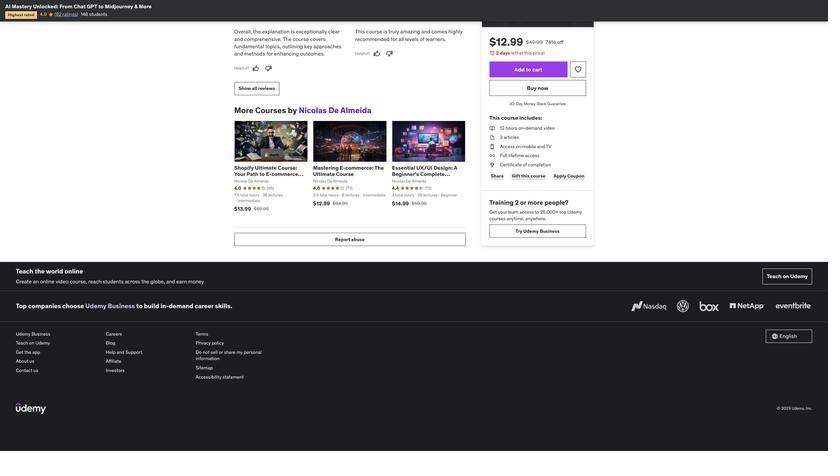 Task type: locate. For each thing, give the bounding box(es) containing it.
1 horizontal spatial get
[[490, 209, 497, 215]]

1 vertical spatial of
[[523, 162, 527, 168]]

0 vertical spatial $12.99
[[490, 35, 524, 49]]

1 horizontal spatial online
[[65, 267, 83, 275]]

ux/ui
[[417, 164, 433, 171]]

helpful? left mark review by nadi m. as helpful icon
[[355, 51, 370, 56]]

the up comprehensive.
[[253, 28, 261, 35]]

help
[[106, 349, 116, 355]]

for inside this course is truly amazing and comes highly recommended for all levels of learners.
[[391, 36, 398, 42]]

de inside mastering e-commerce: the ultimate course nicolas de almeida
[[327, 179, 332, 184]]

this inside button
[[535, 15, 544, 22]]

udemy business link up get the app "link"
[[16, 330, 101, 339]]

hours up $14.99 $59.99
[[405, 192, 415, 197]]

1 vertical spatial this
[[525, 50, 532, 56]]

2 is from the left
[[384, 28, 388, 35]]

4.0 up 2.5
[[313, 185, 320, 191]]

3 total from the left
[[396, 192, 404, 197]]

earn
[[176, 278, 187, 285]]

do not sell or share my personal information button
[[196, 348, 281, 364]]

udemy up app
[[35, 340, 50, 346]]

eventbrite image
[[775, 299, 813, 313]]

65 reviews element
[[267, 186, 274, 191]]

of right levels
[[420, 36, 425, 42]]

1 vertical spatial demand
[[169, 302, 193, 310]]

0 horizontal spatial e-
[[266, 171, 272, 177]]

lectures down 65 reviews element
[[268, 192, 283, 197]]

0 vertical spatial 2
[[496, 50, 499, 56]]

1 vertical spatial helpful?
[[234, 66, 249, 71]]

of inside this course is truly amazing and comes highly recommended for all levels of learners.
[[420, 36, 425, 42]]

ultimate left course
[[313, 171, 335, 177]]

the up outlining
[[283, 36, 292, 42]]

2 nicolas de almeida from the left
[[392, 179, 427, 184]]

students down gpt
[[89, 11, 107, 17]]

1 vertical spatial all
[[252, 85, 257, 91]]

access up anywhere.
[[520, 209, 534, 215]]

contact
[[16, 368, 32, 373]]

(82 ratings)
[[55, 11, 78, 17]]

1 xsmall image from the top
[[490, 143, 495, 150]]

0 vertical spatial get
[[490, 209, 497, 215]]

is left "truly"
[[384, 28, 388, 35]]

the up the an
[[35, 267, 45, 275]]

this for gift
[[522, 173, 530, 179]]

preview
[[513, 15, 534, 22]]

total right '7.5'
[[240, 192, 248, 197]]

intermediate down 7.5 total hours
[[238, 198, 260, 203]]

3 down 12
[[500, 134, 503, 140]]

this right gift
[[522, 173, 530, 179]]

success
[[234, 177, 256, 184]]

course up recommended
[[367, 28, 383, 35]]

3 xsmall image from the top
[[490, 153, 495, 159]]

show
[[239, 85, 251, 91]]

0 vertical spatial teach on udemy link
[[763, 269, 813, 284]]

or left more
[[521, 199, 527, 207]]

1 horizontal spatial e-
[[340, 164, 346, 171]]

udemy inside training 2 or more people? get your team access to 25,000+ top udemy courses anytime, anywhere.
[[568, 209, 582, 215]]

mark review by nadi m. as unhelpful image
[[386, 50, 393, 57]]

teach
[[16, 267, 33, 275], [767, 273, 782, 280], [16, 340, 28, 346]]

us right about
[[29, 358, 34, 364]]

nicolas de almeida link
[[299, 105, 372, 115]]

(65)
[[267, 186, 274, 191]]

2 vertical spatial business
[[32, 331, 50, 337]]

2 horizontal spatial on
[[783, 273, 790, 280]]

business up app
[[32, 331, 50, 337]]

1 horizontal spatial the
[[375, 164, 384, 171]]

7.5 total hours
[[234, 192, 259, 197]]

2.5 total hours
[[313, 192, 339, 197]]

xsmall image left access
[[490, 143, 495, 150]]

total right 2.5
[[320, 192, 328, 197]]

2 horizontal spatial business
[[540, 228, 560, 234]]

xsmall image
[[490, 125, 495, 132], [490, 134, 495, 141], [490, 153, 495, 159]]

course up 74%
[[546, 15, 563, 22]]

1 horizontal spatial nicolas de almeida
[[392, 179, 427, 184]]

1 horizontal spatial helpful?
[[355, 51, 370, 56]]

0 horizontal spatial lectures
[[268, 192, 283, 197]]

show all reviews button
[[234, 82, 280, 95]]

or inside 'terms privacy policy do not sell or share my personal information sitemap accessibility statement'
[[219, 349, 223, 355]]

reach
[[88, 278, 102, 285]]

of
[[420, 36, 425, 42], [523, 162, 527, 168]]

terms
[[196, 331, 208, 337]]

investors link
[[106, 366, 191, 375]]

students
[[89, 11, 107, 17], [103, 278, 124, 285]]

0 vertical spatial all
[[399, 36, 404, 42]]

73 reviews element
[[346, 186, 353, 191]]

students right the reach
[[103, 278, 124, 285]]

personal
[[244, 349, 262, 355]]

0 vertical spatial xsmall image
[[490, 125, 495, 132]]

$13.99 $89.99
[[234, 206, 269, 212]]

1 vertical spatial this
[[490, 115, 500, 121]]

on inside udemy business teach on udemy get the app about us contact us
[[29, 340, 34, 346]]

the left app
[[24, 349, 31, 355]]

and left earn
[[166, 278, 175, 285]]

the inside overall, the explanation is exceptionally clear and comprehensive. the course covers fundamental topics, outlining key approaches and methods for enhancing outcomes.
[[283, 36, 292, 42]]

1 horizontal spatial $12.99
[[490, 35, 524, 49]]

2 vertical spatial this
[[522, 173, 530, 179]]

0 vertical spatial the
[[283, 36, 292, 42]]

shopify
[[234, 164, 254, 171]]

more
[[528, 199, 544, 207]]

this inside this course is truly amazing and comes highly recommended for all levels of learners.
[[355, 28, 365, 35]]

1 vertical spatial teach on udemy link
[[16, 339, 101, 348]]

nicolas up 4.4
[[392, 179, 405, 184]]

topics,
[[265, 43, 281, 50]]

top
[[16, 302, 27, 310]]

0 vertical spatial business
[[540, 228, 560, 234]]

teach the world online create an online video course, reach students across the globe, and earn money
[[16, 267, 204, 285]]

highly
[[449, 28, 463, 35]]

1 horizontal spatial 4.0
[[313, 185, 320, 191]]

teach for the
[[16, 267, 33, 275]]

and down overall,
[[234, 36, 243, 42]]

to inside add to cart button
[[526, 66, 532, 73]]

lectures for $14.99
[[424, 192, 438, 197]]

demand down the includes:
[[526, 125, 543, 131]]

business inside udemy business teach on udemy get the app about us contact us
[[32, 331, 50, 337]]

for inside overall, the explanation is exceptionally clear and comprehensive. the course covers fundamental topics, outlining key approaches and methods for enhancing outcomes.
[[267, 50, 273, 57]]

this right preview
[[535, 15, 544, 22]]

total
[[240, 192, 248, 197], [320, 192, 328, 197], [396, 192, 404, 197]]

total for $13.99
[[240, 192, 248, 197]]

levels
[[405, 36, 419, 42]]

gift this course
[[512, 173, 546, 179]]

1 is from the left
[[291, 28, 295, 35]]

$12.99 for $12.99 $49.99 74% off
[[490, 35, 524, 49]]

unlocked:
[[33, 3, 58, 10]]

all right show
[[252, 85, 257, 91]]

and right help
[[117, 349, 124, 355]]

access down mobile
[[526, 153, 540, 159]]

2 horizontal spatial total
[[396, 192, 404, 197]]

teach on udemy link up eventbrite image
[[763, 269, 813, 284]]

course inside overall, the explanation is exceptionally clear and comprehensive. the course covers fundamental topics, outlining key approaches and methods for enhancing outcomes.
[[293, 36, 309, 42]]

by
[[288, 105, 297, 115]]

0 horizontal spatial is
[[291, 28, 295, 35]]

0 vertical spatial 3
[[500, 134, 503, 140]]

0 horizontal spatial this
[[355, 28, 365, 35]]

teach for on
[[767, 273, 782, 280]]

1 4.0 from the left
[[234, 185, 241, 191]]

1 vertical spatial $12.99
[[313, 200, 330, 207]]

helpful? for this course is truly amazing and comes highly recommended for all levels of learners.
[[355, 51, 370, 56]]

report
[[335, 237, 351, 242]]

for down topics,
[[267, 50, 273, 57]]

4.0 up '7.5'
[[234, 185, 241, 191]]

0 vertical spatial this
[[535, 15, 544, 22]]

0 horizontal spatial ultimate
[[255, 164, 277, 171]]

nicolas de almeida for path
[[234, 179, 269, 184]]

udemy
[[568, 209, 582, 215], [524, 228, 539, 234], [791, 273, 809, 280], [85, 302, 106, 310], [16, 331, 30, 337], [35, 340, 50, 346]]

is up outlining
[[291, 28, 295, 35]]

0 horizontal spatial for
[[267, 50, 273, 57]]

1 vertical spatial business
[[108, 302, 135, 310]]

nicolas de almeida
[[234, 179, 269, 184], [392, 179, 427, 184]]

0 vertical spatial demand
[[526, 125, 543, 131]]

0 vertical spatial intermediate
[[363, 192, 386, 197]]

total for $14.99
[[396, 192, 404, 197]]

course:
[[278, 164, 297, 171]]

to up anywhere.
[[535, 209, 540, 215]]

1 horizontal spatial on
[[516, 143, 521, 149]]

1 vertical spatial on
[[783, 273, 790, 280]]

udemy up eventbrite image
[[791, 273, 809, 280]]

share
[[491, 173, 504, 179]]

0 horizontal spatial video
[[56, 278, 69, 285]]

0 horizontal spatial online
[[40, 278, 54, 285]]

online up course,
[[65, 267, 83, 275]]

us right contact
[[33, 368, 38, 373]]

1 horizontal spatial this
[[490, 115, 500, 121]]

1 horizontal spatial is
[[384, 28, 388, 35]]

2 xsmall image from the top
[[490, 162, 495, 168]]

xsmall image
[[490, 143, 495, 150], [490, 162, 495, 168]]

1 nicolas de almeida from the left
[[234, 179, 269, 184]]

lectures inside 36 lectures intermediate
[[268, 192, 283, 197]]

1 vertical spatial or
[[219, 349, 223, 355]]

mark review by nadi m. as helpful image
[[374, 50, 380, 57]]

access
[[500, 143, 515, 149]]

teach inside teach the world online create an online video course, reach students across the globe, and earn money
[[16, 267, 33, 275]]

get inside training 2 or more people? get your team access to 25,000+ top udemy courses anytime, anywhere.
[[490, 209, 497, 215]]

get up courses
[[490, 209, 497, 215]]

1 horizontal spatial business
[[108, 302, 135, 310]]

lectures down 73 reviews element
[[346, 192, 360, 197]]

to right 'path'
[[260, 171, 265, 177]]

truly
[[389, 28, 399, 35]]

0 vertical spatial us
[[29, 358, 34, 364]]

2 4.0 from the left
[[313, 185, 320, 191]]

0 vertical spatial for
[[391, 36, 398, 42]]

3 down 4.4
[[392, 192, 395, 197]]

all down "truly"
[[399, 36, 404, 42]]

0 horizontal spatial 3
[[392, 192, 395, 197]]

the
[[253, 28, 261, 35], [35, 267, 45, 275], [141, 278, 149, 285], [24, 349, 31, 355]]

buy now button
[[490, 80, 586, 96]]

$14.99
[[392, 200, 409, 207]]

3 for 3 articles
[[500, 134, 503, 140]]

get inside udemy business teach on udemy get the app about us contact us
[[16, 349, 23, 355]]

video down world
[[56, 278, 69, 285]]

1 vertical spatial udemy business link
[[16, 330, 101, 339]]

0 horizontal spatial demand
[[169, 302, 193, 310]]

xsmall image left 12
[[490, 125, 495, 132]]

2 horizontal spatial lectures
[[424, 192, 438, 197]]

1 vertical spatial xsmall image
[[490, 134, 495, 141]]

0 vertical spatial on
[[516, 143, 521, 149]]

&
[[134, 3, 138, 10]]

0 horizontal spatial teach on udemy link
[[16, 339, 101, 348]]

2.5
[[313, 192, 319, 197]]

e- right mastering on the top left
[[340, 164, 346, 171]]

complete
[[421, 171, 445, 177]]

course inside this course is truly amazing and comes highly recommended for all levels of learners.
[[367, 28, 383, 35]]

volkswagen image
[[676, 299, 691, 313]]

4.0 for mastering e-commerce: the ultimate course
[[313, 185, 320, 191]]

to inside shopify ultimate course: your path to e-commerce success
[[260, 171, 265, 177]]

includes:
[[520, 115, 543, 121]]

more right the & at the top left of the page
[[139, 3, 152, 10]]

on up eventbrite image
[[783, 273, 790, 280]]

$13.99
[[234, 206, 251, 212]]

30-day money-back guarantee
[[510, 101, 566, 106]]

©
[[778, 406, 781, 411]]

0 horizontal spatial nicolas de almeida
[[234, 179, 269, 184]]

2 vertical spatial xsmall image
[[490, 153, 495, 159]]

guarantee
[[548, 101, 566, 106]]

2 right alarm image
[[496, 50, 499, 56]]

add to cart
[[515, 66, 543, 73]]

2 up the team
[[515, 199, 519, 207]]

xsmall image for full
[[490, 153, 495, 159]]

business down across
[[108, 302, 135, 310]]

2 total from the left
[[320, 192, 328, 197]]

1 horizontal spatial ultimate
[[313, 171, 335, 177]]

0 horizontal spatial more
[[139, 3, 152, 10]]

demand left career
[[169, 302, 193, 310]]

for
[[391, 36, 398, 42], [267, 50, 273, 57]]

nicolas
[[299, 105, 327, 115], [234, 179, 247, 184], [313, 179, 326, 184], [392, 179, 405, 184]]

0 horizontal spatial 4.0
[[234, 185, 241, 191]]

1 horizontal spatial total
[[320, 192, 328, 197]]

get up about
[[16, 349, 23, 355]]

1 vertical spatial 3
[[392, 192, 395, 197]]

course
[[336, 171, 354, 177]]

this course is truly amazing and comes highly recommended for all levels of learners.
[[355, 28, 463, 42]]

1 vertical spatial online
[[40, 278, 54, 285]]

overall,
[[234, 28, 252, 35]]

teach inside udemy business teach on udemy get the app about us contact us
[[16, 340, 28, 346]]

students inside teach the world online create an online video course, reach students across the globe, and earn money
[[103, 278, 124, 285]]

nicolas de almeida down beginner's
[[392, 179, 427, 184]]

1 vertical spatial more
[[234, 105, 254, 115]]

video up tv
[[544, 125, 555, 131]]

1 vertical spatial 2
[[515, 199, 519, 207]]

ultimate up (65)
[[255, 164, 277, 171]]

share button
[[490, 170, 505, 183]]

0 horizontal spatial 2
[[496, 50, 499, 56]]

1 vertical spatial for
[[267, 50, 273, 57]]

0 horizontal spatial all
[[252, 85, 257, 91]]

policy
[[212, 340, 224, 346]]

for down "truly"
[[391, 36, 398, 42]]

hours left 36
[[249, 192, 259, 197]]

xsmall image left 3 articles
[[490, 134, 495, 141]]

to left 'cart'
[[526, 66, 532, 73]]

comes
[[432, 28, 448, 35]]

or right 'sell'
[[219, 349, 223, 355]]

intermediate
[[363, 192, 386, 197], [238, 198, 260, 203]]

price!
[[533, 50, 545, 56]]

$14.99 $59.99
[[392, 200, 427, 207]]

across
[[125, 278, 140, 285]]

sell
[[211, 349, 218, 355]]

hours
[[506, 125, 518, 131], [249, 192, 259, 197], [329, 192, 339, 197], [405, 192, 415, 197]]

nicolas de almeida for beginner's
[[392, 179, 427, 184]]

0 horizontal spatial on
[[29, 340, 34, 346]]

xsmall image for 12
[[490, 125, 495, 132]]

of down full lifetime access
[[523, 162, 527, 168]]

more down show
[[234, 105, 254, 115]]

0 horizontal spatial $12.99
[[313, 200, 330, 207]]

on for teach
[[783, 273, 790, 280]]

0 vertical spatial this
[[355, 28, 365, 35]]

lectures down 72 reviews element
[[424, 192, 438, 197]]

nicolas inside mastering e-commerce: the ultimate course nicolas de almeida
[[313, 179, 326, 184]]

0 vertical spatial helpful?
[[355, 51, 370, 56]]

course inside button
[[546, 15, 563, 22]]

on
[[516, 143, 521, 149], [783, 273, 790, 280], [29, 340, 34, 346]]

tv
[[546, 143, 552, 149]]

nicolas up 2.5
[[313, 179, 326, 184]]

nicolas de almeida down 'path'
[[234, 179, 269, 184]]

now
[[538, 85, 549, 91]]

on up app
[[29, 340, 34, 346]]

1 xsmall image from the top
[[490, 125, 495, 132]]

1 horizontal spatial 2
[[515, 199, 519, 207]]

0 horizontal spatial the
[[283, 36, 292, 42]]

2 lectures from the left
[[346, 192, 360, 197]]

course up key
[[293, 36, 309, 42]]

to inside training 2 or more people? get your team access to 25,000+ top udemy courses anytime, anywhere.
[[535, 209, 540, 215]]

0 vertical spatial students
[[89, 11, 107, 17]]

2 xsmall image from the top
[[490, 134, 495, 141]]

$12.99 for $12.99 $64.99
[[313, 200, 330, 207]]

hours up $12.99 $64.99 at the left top of page
[[329, 192, 339, 197]]

helpful? left mark review by stephanie p. as helpful image
[[234, 66, 249, 71]]

skills.
[[215, 302, 233, 310]]

business down anywhere.
[[540, 228, 560, 234]]

12
[[500, 125, 505, 131]]

access on mobile and tv
[[500, 143, 552, 149]]

teach on udemy link
[[763, 269, 813, 284], [16, 339, 101, 348]]

wishlist image
[[574, 66, 582, 74]]

teach on udemy link up about us link
[[16, 339, 101, 348]]

is
[[291, 28, 295, 35], [384, 28, 388, 35]]

36 lectures intermediate
[[238, 192, 283, 203]]

the inside overall, the explanation is exceptionally clear and comprehensive. the course covers fundamental topics, outlining key approaches and methods for enhancing outcomes.
[[253, 28, 261, 35]]

148
[[81, 11, 88, 17]]

career
[[195, 302, 214, 310]]

0 vertical spatial video
[[544, 125, 555, 131]]

on up full lifetime access
[[516, 143, 521, 149]]

udemy image
[[16, 403, 46, 414]]

helpful?
[[355, 51, 370, 56], [234, 66, 249, 71]]

udemy right top
[[568, 209, 582, 215]]

share
[[224, 349, 236, 355]]

intermediate right 8 lectures
[[363, 192, 386, 197]]

e- up (65)
[[266, 171, 272, 177]]

xsmall image for certificate
[[490, 162, 495, 168]]

1 vertical spatial video
[[56, 278, 69, 285]]

0 horizontal spatial get
[[16, 349, 23, 355]]

online right the an
[[40, 278, 54, 285]]

0 horizontal spatial total
[[240, 192, 248, 197]]

74%
[[546, 39, 556, 45]]

1 horizontal spatial for
[[391, 36, 398, 42]]

1 horizontal spatial video
[[544, 125, 555, 131]]

total down 4.4
[[396, 192, 404, 197]]

1 horizontal spatial all
[[399, 36, 404, 42]]

1 total from the left
[[240, 192, 248, 197]]

1 vertical spatial access
[[520, 209, 534, 215]]

1 vertical spatial xsmall image
[[490, 162, 495, 168]]

1 horizontal spatial teach on udemy link
[[763, 269, 813, 284]]

0 vertical spatial access
[[526, 153, 540, 159]]

xsmall image left full
[[490, 153, 495, 159]]

0 vertical spatial online
[[65, 267, 83, 275]]

1 lectures from the left
[[268, 192, 283, 197]]

$12.99 up days
[[490, 35, 524, 49]]

2 vertical spatial on
[[29, 340, 34, 346]]

$12.99 down 2.5 total hours
[[313, 200, 330, 207]]

0 horizontal spatial business
[[32, 331, 50, 337]]

1 vertical spatial students
[[103, 278, 124, 285]]

0 vertical spatial udemy business link
[[85, 302, 135, 310]]

this right the at
[[525, 50, 532, 56]]

xsmall image up share
[[490, 162, 495, 168]]

3 lectures from the left
[[424, 192, 438, 197]]

0 vertical spatial of
[[420, 36, 425, 42]]

1 vertical spatial intermediate
[[238, 198, 260, 203]]

0 horizontal spatial of
[[420, 36, 425, 42]]

2023
[[782, 406, 791, 411]]

mark review by stephanie p. as helpful image
[[253, 65, 259, 72]]

the right commerce:
[[375, 164, 384, 171]]

mobile
[[523, 143, 537, 149]]

video
[[544, 125, 555, 131], [56, 278, 69, 285]]

get for training
[[490, 209, 497, 215]]



Task type: vqa. For each thing, say whether or not it's contained in the screenshot.
month
no



Task type: describe. For each thing, give the bounding box(es) containing it.
1 horizontal spatial demand
[[526, 125, 543, 131]]

ultimate inside shopify ultimate course: your path to e-commerce success
[[255, 164, 277, 171]]

more courses by nicolas de almeida
[[234, 105, 372, 115]]

nasdaq image
[[630, 299, 668, 313]]

accessibility statement link
[[196, 373, 281, 382]]

course,
[[70, 278, 87, 285]]

buy now
[[527, 85, 549, 91]]

comprehensive.
[[244, 36, 282, 42]]

mastering e-commerce: the ultimate course link
[[313, 164, 384, 177]]

and inside teach the world online create an online video course, reach students across the globe, and earn money
[[166, 278, 175, 285]]

course down 'completion'
[[531, 173, 546, 179]]

almeida inside mastering e-commerce: the ultimate course nicolas de almeida
[[333, 179, 348, 184]]

nicolas right by
[[299, 105, 327, 115]]

hours for mastering e-commerce: the ultimate course
[[329, 192, 339, 197]]

hours for shopify ultimate course: your path to e-commerce success
[[249, 192, 259, 197]]

left
[[512, 50, 518, 56]]

completion
[[528, 162, 552, 168]]

preview this course button
[[482, 0, 594, 27]]

a
[[454, 164, 458, 171]]

to right gpt
[[98, 3, 104, 10]]

at
[[520, 50, 524, 56]]

mastering e-commerce: the ultimate course nicolas de almeida
[[313, 164, 384, 184]]

the inside mastering e-commerce: the ultimate course nicolas de almeida
[[375, 164, 384, 171]]

beginner's
[[392, 171, 419, 177]]

abuse
[[352, 237, 365, 242]]

12 hours on-demand video
[[500, 125, 555, 131]]

shopify ultimate course: your path to e-commerce success
[[234, 164, 298, 184]]

choose
[[62, 302, 84, 310]]

26
[[418, 192, 423, 197]]

sitemap link
[[196, 364, 281, 373]]

people?
[[545, 199, 569, 207]]

nicolas down your
[[234, 179, 247, 184]]

xsmall image for 3
[[490, 134, 495, 141]]

this for this course includes:
[[490, 115, 500, 121]]

e- inside shopify ultimate course: your path to e-commerce success
[[266, 171, 272, 177]]

and inside careers blog help and support affiliate investors
[[117, 349, 124, 355]]

covers
[[310, 36, 326, 42]]

accessibility
[[196, 374, 222, 380]]

netapp image
[[729, 299, 767, 313]]

days
[[500, 50, 510, 56]]

$12.99 $64.99
[[313, 200, 348, 207]]

money
[[188, 278, 204, 285]]

handbook
[[392, 177, 418, 184]]

alarm image
[[490, 50, 495, 56]]

contact us link
[[16, 366, 101, 375]]

not
[[203, 349, 210, 355]]

or inside training 2 or more people? get your team access to 25,000+ top udemy courses anytime, anywhere.
[[521, 199, 527, 207]]

this for this course is truly amazing and comes highly recommended for all levels of learners.
[[355, 28, 365, 35]]

anytime,
[[507, 216, 525, 222]]

learners.
[[426, 36, 446, 42]]

xsmall image for access
[[490, 143, 495, 150]]

add to cart button
[[490, 62, 568, 78]]

udemy,
[[792, 406, 806, 411]]

1 horizontal spatial more
[[234, 105, 254, 115]]

intermediate inside 36 lectures intermediate
[[238, 198, 260, 203]]

this for preview
[[535, 15, 544, 22]]

course up 12
[[502, 115, 519, 121]]

apply
[[554, 173, 567, 179]]

key
[[304, 43, 313, 50]]

gpt
[[87, 3, 97, 10]]

highest rated
[[8, 12, 35, 17]]

careers blog help and support affiliate investors
[[106, 331, 142, 373]]

ai
[[5, 3, 10, 10]]

udemy right the try at the right of the page
[[524, 228, 539, 234]]

$49.99
[[526, 39, 543, 45]]

small image
[[772, 333, 779, 340]]

terms link
[[196, 330, 281, 339]]

4.4
[[392, 185, 399, 191]]

apply coupon button
[[553, 170, 586, 183]]

privacy policy link
[[196, 339, 281, 348]]

lectures for $12.99
[[346, 192, 360, 197]]

to left build
[[136, 302, 143, 310]]

video inside teach the world online create an online video course, reach students across the globe, and earn money
[[56, 278, 69, 285]]

get the app link
[[16, 348, 101, 357]]

top companies choose udemy business to build in-demand career skills.
[[16, 302, 233, 310]]

ultimate inside mastering e-commerce: the ultimate course nicolas de almeida
[[313, 171, 335, 177]]

preview this course
[[513, 15, 563, 22]]

essential ux/ui design: a beginner's complete handbook
[[392, 164, 458, 184]]

highest
[[8, 12, 23, 17]]

add
[[515, 66, 525, 73]]

$12.99 $49.99 74% off
[[490, 35, 564, 49]]

day
[[516, 101, 523, 106]]

design:
[[434, 164, 453, 171]]

4.9
[[40, 11, 47, 17]]

and left tv
[[538, 143, 545, 149]]

about
[[16, 358, 28, 364]]

(73)
[[346, 186, 353, 191]]

careers
[[106, 331, 122, 337]]

3 for 3 total hours
[[392, 192, 395, 197]]

from
[[60, 3, 73, 10]]

the inside udemy business teach on udemy get the app about us contact us
[[24, 349, 31, 355]]

and inside this course is truly amazing and comes highly recommended for all levels of learners.
[[422, 28, 431, 35]]

1 vertical spatial us
[[33, 368, 38, 373]]

report abuse button
[[234, 233, 466, 246]]

the left globe,
[[141, 278, 149, 285]]

get for udemy
[[16, 349, 23, 355]]

chat
[[74, 3, 86, 10]]

midjourney
[[105, 3, 133, 10]]

methods
[[244, 50, 265, 57]]

certificate of completion
[[500, 162, 552, 168]]

outlining
[[282, 43, 303, 50]]

all inside this course is truly amazing and comes highly recommended for all levels of learners.
[[399, 36, 404, 42]]

0 vertical spatial more
[[139, 3, 152, 10]]

8 lectures
[[342, 192, 360, 197]]

mark review by stephanie p. as unhelpful image
[[265, 65, 272, 72]]

recommended
[[355, 36, 390, 42]]

clear
[[328, 28, 340, 35]]

hours up articles
[[506, 125, 518, 131]]

help and support link
[[106, 348, 191, 357]]

1 horizontal spatial of
[[523, 162, 527, 168]]

is inside overall, the explanation is exceptionally clear and comprehensive. the course covers fundamental topics, outlining key approaches and methods for enhancing outcomes.
[[291, 28, 295, 35]]

© 2023 udemy, inc.
[[778, 406, 813, 411]]

and down fundamental
[[234, 50, 243, 57]]

an
[[33, 278, 39, 285]]

72 reviews element
[[425, 186, 432, 191]]

ai mastery unlocked: from chat gpt to midjourney & more
[[5, 3, 152, 10]]

2 inside training 2 or more people? get your team access to 25,000+ top udemy courses anytime, anywhere.
[[515, 199, 519, 207]]

36
[[263, 192, 267, 197]]

helpful? for overall, the explanation is exceptionally clear and comprehensive. the course covers fundamental topics, outlining key approaches and methods for enhancing outcomes.
[[234, 66, 249, 71]]

privacy
[[196, 340, 211, 346]]

apply coupon
[[554, 173, 585, 179]]

on for access
[[516, 143, 521, 149]]

udemy up about
[[16, 331, 30, 337]]

2 days left at this price!
[[496, 50, 545, 56]]

full lifetime access
[[500, 153, 540, 159]]

do
[[196, 349, 202, 355]]

access inside training 2 or more people? get your team access to 25,000+ top udemy courses anytime, anywhere.
[[520, 209, 534, 215]]

total for $12.99
[[320, 192, 328, 197]]

investors
[[106, 368, 125, 373]]

is inside this course is truly amazing and comes highly recommended for all levels of learners.
[[384, 28, 388, 35]]

4.0 for shopify ultimate course: your path to e-commerce success
[[234, 185, 241, 191]]

e- inside mastering e-commerce: the ultimate course nicolas de almeida
[[340, 164, 346, 171]]

3 articles
[[500, 134, 519, 140]]

box image
[[699, 299, 721, 313]]

hours for essential ux/ui design: a beginner's complete handbook
[[405, 192, 415, 197]]

udemy right choose
[[85, 302, 106, 310]]

information
[[196, 356, 220, 362]]

commerce:
[[346, 164, 374, 171]]

exceptionally
[[296, 28, 327, 35]]

all inside 'button'
[[252, 85, 257, 91]]



